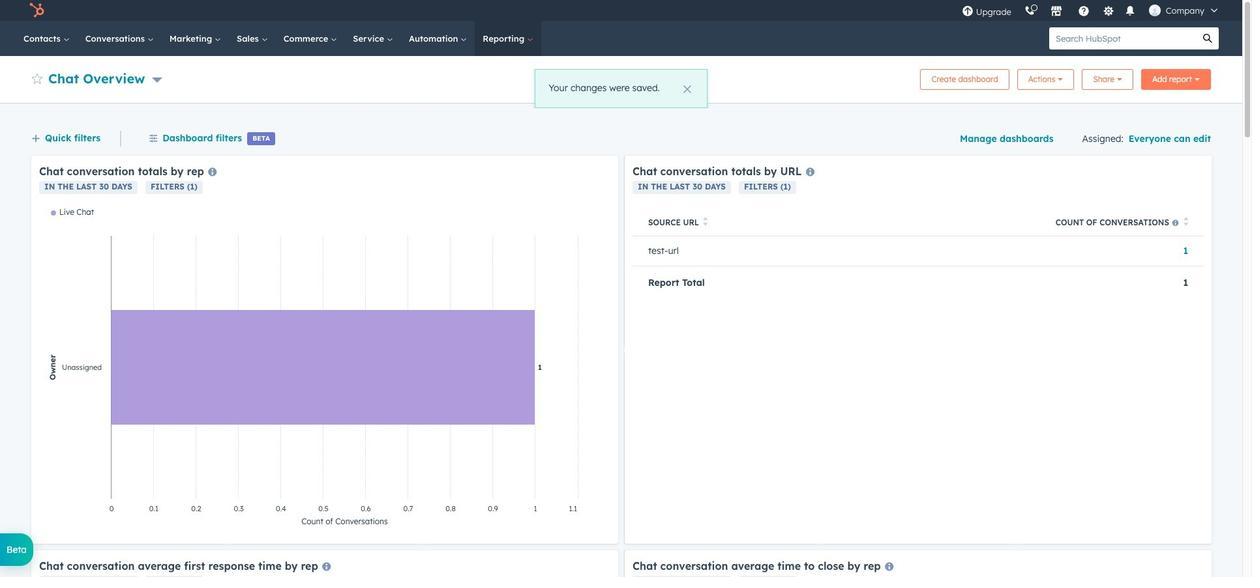 Task type: vqa. For each thing, say whether or not it's contained in the screenshot.
+ Add button for Track the customer requests associated with this record.
no



Task type: locate. For each thing, give the bounding box(es) containing it.
1 horizontal spatial press to sort. element
[[1184, 217, 1188, 228]]

2 press to sort. element from the left
[[1184, 217, 1188, 228]]

Search HubSpot search field
[[1050, 27, 1197, 50]]

1 press to sort. element from the left
[[703, 217, 708, 228]]

press to sort. image
[[1184, 217, 1188, 227]]

0 horizontal spatial press to sort. element
[[703, 217, 708, 228]]

alert
[[535, 69, 708, 108], [535, 69, 708, 108]]

close image
[[683, 85, 691, 93]]

press to sort. image
[[703, 217, 708, 227]]

press to sort. element
[[703, 217, 708, 228], [1184, 217, 1188, 228]]

banner
[[31, 65, 1211, 90]]

marketplaces image
[[1051, 6, 1062, 18]]

menu
[[955, 0, 1227, 21]]



Task type: describe. For each thing, give the bounding box(es) containing it.
close image
[[683, 85, 691, 93]]

jacob simon image
[[1149, 5, 1161, 16]]

chat conversation totals by url element
[[625, 156, 1212, 545]]

chat conversation average time to close by rep element
[[625, 551, 1212, 578]]

chat conversation average first response time by rep element
[[31, 551, 618, 578]]

interactive chart image
[[39, 207, 611, 537]]

chat conversation totals by rep element
[[31, 156, 618, 545]]



